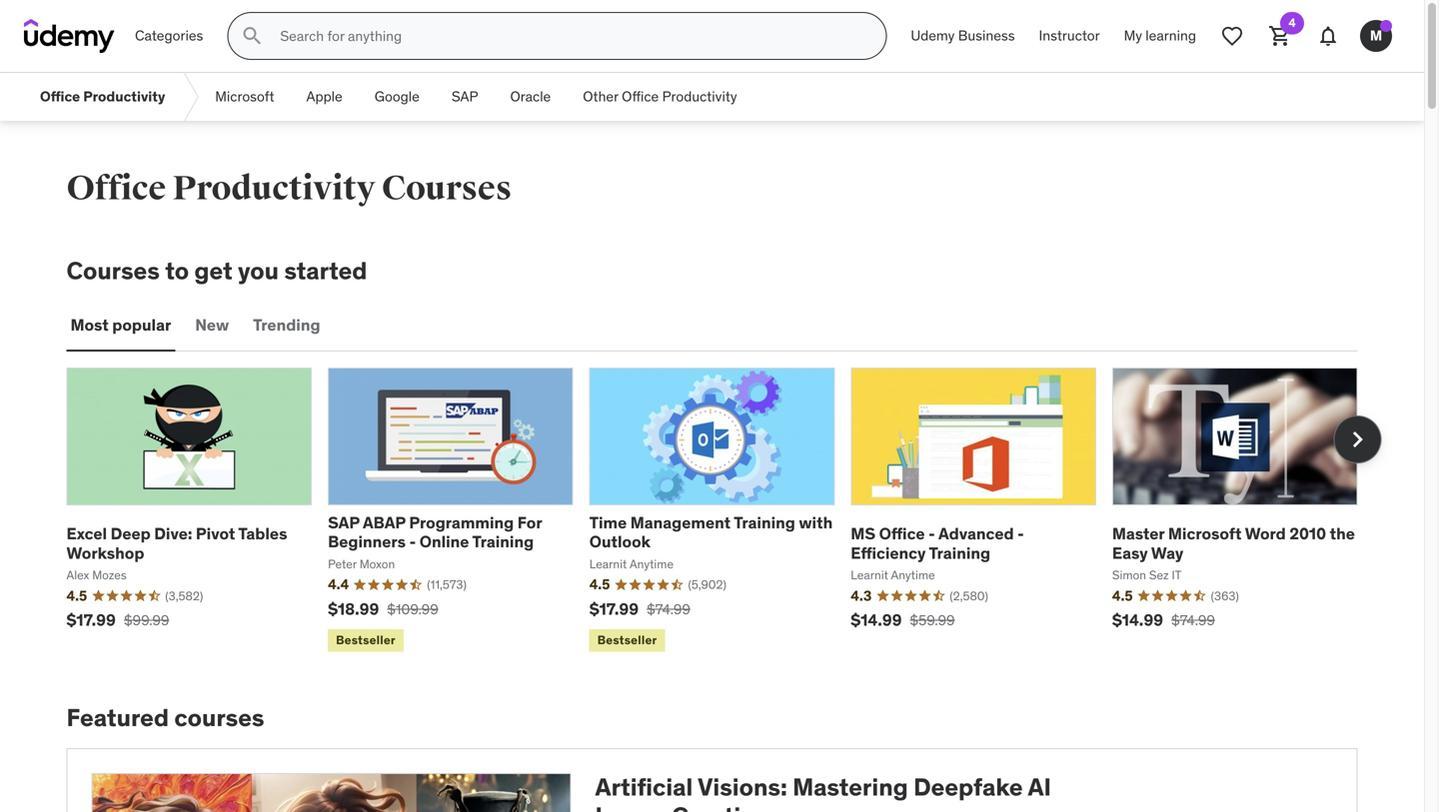 Task type: describe. For each thing, give the bounding box(es) containing it.
categories
[[135, 27, 203, 45]]

udemy business link
[[899, 12, 1027, 60]]

other office productivity link
[[567, 73, 753, 121]]

ms office - advanced - efficiency training
[[851, 524, 1024, 564]]

productivity for office productivity
[[83, 88, 165, 106]]

master microsoft word 2010 the easy way
[[1112, 524, 1355, 564]]

4
[[1289, 15, 1296, 30]]

wishlist image
[[1220, 24, 1244, 48]]

new
[[195, 315, 229, 336]]

ai
[[1028, 773, 1051, 803]]

courses to get you started
[[66, 256, 367, 286]]

apple
[[306, 88, 343, 106]]

online
[[420, 532, 469, 552]]

beginners
[[328, 532, 406, 552]]

advanced
[[939, 524, 1014, 544]]

arrow pointing to subcategory menu links image
[[181, 73, 199, 121]]

time management training with outlook link
[[589, 513, 833, 552]]

training inside time management training with outlook
[[734, 513, 795, 533]]

abap
[[363, 513, 406, 533]]

sap for sap abap programming for beginners - online training
[[328, 513, 360, 533]]

you
[[238, 256, 279, 286]]

ms office - advanced - efficiency training link
[[851, 524, 1024, 564]]

oracle
[[510, 88, 551, 106]]

you have alerts image
[[1380, 20, 1392, 32]]

2010
[[1290, 524, 1326, 544]]

for
[[518, 513, 542, 533]]

get
[[194, 256, 233, 286]]

next image
[[1342, 424, 1374, 456]]

sap abap programming for beginners - online training link
[[328, 513, 542, 552]]

Search for anything text field
[[276, 19, 862, 53]]

easy
[[1112, 543, 1148, 564]]

featured courses
[[66, 703, 264, 733]]

microsoft inside master microsoft word 2010 the easy way
[[1168, 524, 1242, 544]]

excel deep dive: pivot tables workshop link
[[66, 524, 287, 564]]

mastering
[[793, 773, 908, 803]]

1 vertical spatial courses
[[66, 256, 160, 286]]

udemy image
[[24, 19, 115, 53]]

pivot
[[196, 524, 235, 544]]

with
[[799, 513, 833, 533]]

deepfake
[[914, 773, 1023, 803]]

workshop
[[66, 543, 144, 564]]

carousel element
[[66, 368, 1382, 656]]

dive:
[[154, 524, 192, 544]]

trending button
[[249, 302, 324, 350]]

google link
[[359, 73, 436, 121]]

productivity for office productivity courses
[[172, 168, 375, 209]]

deep
[[111, 524, 151, 544]]

instructor
[[1039, 27, 1100, 45]]

sap for sap
[[452, 88, 478, 106]]

started
[[284, 256, 367, 286]]

featured
[[66, 703, 169, 733]]

apple link
[[290, 73, 359, 121]]

ms
[[851, 524, 876, 544]]

the
[[1330, 524, 1355, 544]]

popular
[[112, 315, 171, 336]]

0 horizontal spatial microsoft
[[215, 88, 274, 106]]



Task type: locate. For each thing, give the bounding box(es) containing it.
other
[[583, 88, 619, 106]]

1 vertical spatial sap
[[328, 513, 360, 533]]

office right other
[[622, 88, 659, 106]]

1 horizontal spatial courses
[[382, 168, 512, 209]]

2 horizontal spatial -
[[1018, 524, 1024, 544]]

categories button
[[123, 12, 215, 60]]

artificial visions: mastering deepfake ai image creation link
[[66, 749, 1358, 813]]

2 horizontal spatial training
[[929, 543, 991, 564]]

office right "ms"
[[879, 524, 925, 544]]

2 horizontal spatial productivity
[[662, 88, 737, 106]]

1 horizontal spatial -
[[929, 524, 935, 544]]

outlook
[[589, 532, 651, 552]]

- inside sap abap programming for beginners - online training
[[409, 532, 416, 552]]

productivity
[[83, 88, 165, 106], [662, 88, 737, 106], [172, 168, 375, 209]]

most popular button
[[66, 302, 175, 350]]

my learning
[[1124, 27, 1196, 45]]

sap inside sap abap programming for beginners - online training
[[328, 513, 360, 533]]

0 horizontal spatial sap
[[328, 513, 360, 533]]

trending
[[253, 315, 320, 336]]

office productivity courses
[[66, 168, 512, 209]]

instructor link
[[1027, 12, 1112, 60]]

0 vertical spatial sap
[[452, 88, 478, 106]]

1 horizontal spatial sap
[[452, 88, 478, 106]]

courses up "most popular"
[[66, 256, 160, 286]]

m
[[1370, 27, 1383, 45]]

new button
[[191, 302, 233, 350]]

office down the udemy image
[[40, 88, 80, 106]]

image
[[595, 802, 666, 813]]

sap left abap on the left
[[328, 513, 360, 533]]

0 horizontal spatial -
[[409, 532, 416, 552]]

learning
[[1146, 27, 1196, 45]]

sap
[[452, 88, 478, 106], [328, 513, 360, 533]]

google
[[375, 88, 420, 106]]

training right efficiency
[[929, 543, 991, 564]]

1 horizontal spatial microsoft
[[1168, 524, 1242, 544]]

training right online
[[472, 532, 534, 552]]

training inside sap abap programming for beginners - online training
[[472, 532, 534, 552]]

productivity right other
[[662, 88, 737, 106]]

programming
[[409, 513, 514, 533]]

- left online
[[409, 532, 416, 552]]

word
[[1245, 524, 1286, 544]]

time
[[589, 513, 627, 533]]

microsoft link
[[199, 73, 290, 121]]

my learning link
[[1112, 12, 1208, 60]]

office down office productivity link
[[66, 168, 166, 209]]

0 vertical spatial microsoft
[[215, 88, 274, 106]]

office inside the ms office - advanced - efficiency training
[[879, 524, 925, 544]]

artificial visions: mastering deepfake ai image creation
[[595, 773, 1051, 813]]

- right advanced in the bottom of the page
[[1018, 524, 1024, 544]]

artificial
[[595, 773, 693, 803]]

office productivity link
[[24, 73, 181, 121]]

tables
[[238, 524, 287, 544]]

training inside the ms office - advanced - efficiency training
[[929, 543, 991, 564]]

my
[[1124, 27, 1142, 45]]

master microsoft word 2010 the easy way link
[[1112, 524, 1355, 564]]

1 horizontal spatial training
[[734, 513, 795, 533]]

0 horizontal spatial productivity
[[83, 88, 165, 106]]

oracle link
[[494, 73, 567, 121]]

sap abap programming for beginners - online training
[[328, 513, 542, 552]]

courses
[[174, 703, 264, 733]]

other office productivity
[[583, 88, 737, 106]]

excel deep dive: pivot tables workshop
[[66, 524, 287, 564]]

office
[[40, 88, 80, 106], [622, 88, 659, 106], [66, 168, 166, 209], [879, 524, 925, 544]]

microsoft right arrow pointing to subcategory menu links icon
[[215, 88, 274, 106]]

office productivity
[[40, 88, 165, 106]]

training left with
[[734, 513, 795, 533]]

udemy
[[911, 27, 955, 45]]

0 horizontal spatial training
[[472, 532, 534, 552]]

excel
[[66, 524, 107, 544]]

m link
[[1352, 12, 1400, 60]]

submit search image
[[240, 24, 264, 48]]

creation
[[672, 802, 770, 813]]

productivity left arrow pointing to subcategory menu links icon
[[83, 88, 165, 106]]

sap inside the sap link
[[452, 88, 478, 106]]

way
[[1151, 543, 1184, 564]]

microsoft
[[215, 88, 274, 106], [1168, 524, 1242, 544]]

0 vertical spatial courses
[[382, 168, 512, 209]]

courses down the sap link
[[382, 168, 512, 209]]

efficiency
[[851, 543, 926, 564]]

shopping cart with 4 items image
[[1268, 24, 1292, 48]]

training
[[734, 513, 795, 533], [472, 532, 534, 552], [929, 543, 991, 564]]

1 horizontal spatial productivity
[[172, 168, 375, 209]]

master
[[1112, 524, 1165, 544]]

business
[[958, 27, 1015, 45]]

most
[[70, 315, 109, 336]]

1 vertical spatial microsoft
[[1168, 524, 1242, 544]]

courses
[[382, 168, 512, 209], [66, 256, 160, 286]]

-
[[929, 524, 935, 544], [1018, 524, 1024, 544], [409, 532, 416, 552]]

4 link
[[1256, 12, 1304, 60]]

to
[[165, 256, 189, 286]]

time management training with outlook
[[589, 513, 833, 552]]

microsoft left 'word'
[[1168, 524, 1242, 544]]

notifications image
[[1316, 24, 1340, 48]]

0 horizontal spatial courses
[[66, 256, 160, 286]]

management
[[630, 513, 731, 533]]

visions:
[[698, 773, 787, 803]]

most popular
[[70, 315, 171, 336]]

sap left oracle
[[452, 88, 478, 106]]

udemy business
[[911, 27, 1015, 45]]

productivity up the you
[[172, 168, 375, 209]]

sap link
[[436, 73, 494, 121]]

- left advanced in the bottom of the page
[[929, 524, 935, 544]]



Task type: vqa. For each thing, say whether or not it's contained in the screenshot.
Google link
yes



